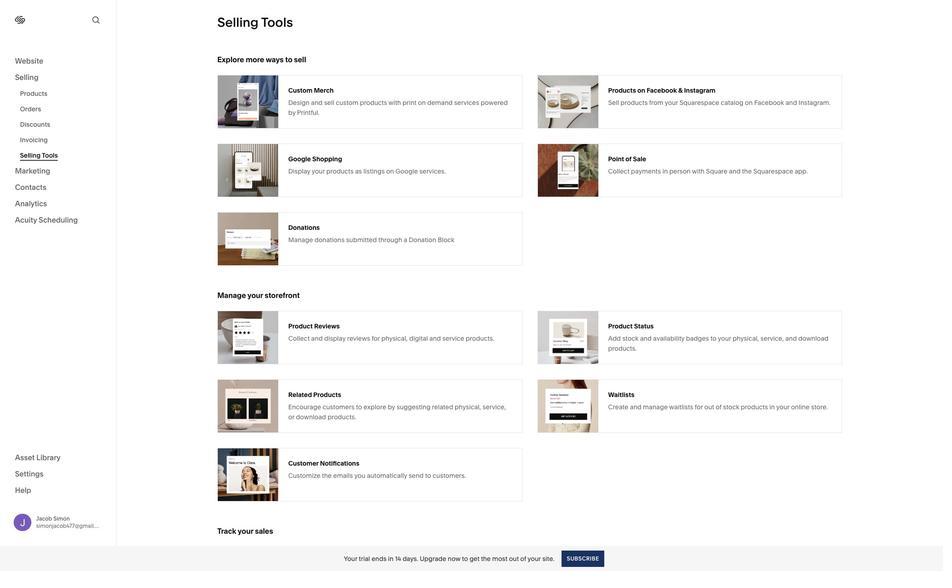 Task type: locate. For each thing, give the bounding box(es) containing it.
selling tools
[[217, 15, 293, 30], [20, 151, 58, 160]]

1 horizontal spatial stock
[[723, 403, 740, 411]]

1 vertical spatial service,
[[483, 403, 506, 411]]

you
[[355, 472, 366, 480]]

and inside custom merch design and sell custom products with print on demand services powered by printful.
[[311, 98, 323, 107]]

selling up explore
[[217, 15, 259, 30]]

by
[[288, 108, 296, 117], [388, 403, 395, 411]]

out right waitlists
[[705, 403, 715, 411]]

0 vertical spatial facebook
[[647, 86, 677, 94]]

1 horizontal spatial products
[[313, 391, 341, 399]]

0 horizontal spatial products.
[[328, 413, 356, 421]]

to inside product status add stock and availability badges to your physical, service, and download products.
[[711, 335, 717, 343]]

1 horizontal spatial manage
[[288, 236, 313, 244]]

of right waitlists
[[716, 403, 722, 411]]

the inside point of sale collect payments in person with square and the squarespace app.
[[742, 167, 752, 175]]

1 horizontal spatial google
[[396, 167, 418, 175]]

physical, inside related products encourage customers to explore by suggesting related physical, service, or download products.
[[455, 403, 481, 411]]

the for your trial ends in 14 days. upgrade now to get the most out of your site.
[[481, 555, 491, 563]]

0 vertical spatial sell
[[294, 55, 306, 64]]

donation
[[409, 236, 436, 244]]

0 vertical spatial selling
[[217, 15, 259, 30]]

product up add
[[608, 322, 633, 330]]

subscribe
[[567, 556, 599, 562]]

1 vertical spatial with
[[692, 167, 705, 175]]

1 horizontal spatial out
[[705, 403, 715, 411]]

squarespace left app.
[[754, 167, 793, 175]]

products up sell
[[608, 86, 636, 94]]

2 vertical spatial in
[[388, 555, 394, 563]]

0 horizontal spatial selling tools
[[20, 151, 58, 160]]

sales
[[255, 527, 273, 536]]

products link
[[20, 86, 106, 101]]

0 horizontal spatial the
[[322, 472, 332, 480]]

0 vertical spatial stock
[[623, 335, 639, 343]]

acuity
[[15, 216, 37, 225]]

in
[[663, 167, 668, 175], [770, 403, 775, 411], [388, 555, 394, 563]]

1 vertical spatial out
[[509, 555, 519, 563]]

on right listings
[[386, 167, 394, 175]]

customer
[[288, 460, 319, 468]]

selling down website
[[15, 73, 39, 82]]

1 horizontal spatial of
[[626, 155, 632, 163]]

to left 'get'
[[462, 555, 468, 563]]

with right "person"
[[692, 167, 705, 175]]

1 horizontal spatial by
[[388, 403, 395, 411]]

service, for add stock and availability badges to your physical, service, and download products.
[[761, 335, 784, 343]]

the inside customer notifications customize the emails you automatically send to customers.
[[322, 472, 332, 480]]

out right most
[[509, 555, 519, 563]]

1 horizontal spatial in
[[663, 167, 668, 175]]

product inside product reviews collect and display reviews for physical, digital and service products.
[[288, 322, 313, 330]]

1 horizontal spatial with
[[692, 167, 705, 175]]

0 horizontal spatial product
[[288, 322, 313, 330]]

selling
[[217, 15, 259, 30], [15, 73, 39, 82], [20, 151, 41, 160]]

contacts link
[[15, 182, 101, 193]]

manage inside donations manage donations submitted through a donation block
[[288, 236, 313, 244]]

0 vertical spatial out
[[705, 403, 715, 411]]

1 vertical spatial facebook
[[755, 98, 784, 107]]

products inside the products on facebook & instagram sell products from your squarespace catalog on facebook and instagram.
[[621, 98, 648, 107]]

facebook up from
[[647, 86, 677, 94]]

1 vertical spatial selling tools
[[20, 151, 58, 160]]

to
[[285, 55, 293, 64], [711, 335, 717, 343], [356, 403, 362, 411], [425, 472, 431, 480], [462, 555, 468, 563]]

2 horizontal spatial products
[[608, 86, 636, 94]]

1 vertical spatial sell
[[324, 98, 334, 107]]

2 vertical spatial products.
[[328, 413, 356, 421]]

add
[[608, 335, 621, 343]]

with left the print
[[389, 98, 401, 107]]

to right ways
[[285, 55, 293, 64]]

2 horizontal spatial physical,
[[733, 335, 759, 343]]

settings
[[15, 470, 44, 479]]

the
[[742, 167, 752, 175], [322, 472, 332, 480], [481, 555, 491, 563]]

squarespace inside point of sale collect payments in person with square and the squarespace app.
[[754, 167, 793, 175]]

by down design
[[288, 108, 296, 117]]

submitted
[[346, 236, 377, 244]]

1 vertical spatial the
[[322, 472, 332, 480]]

sell right ways
[[294, 55, 306, 64]]

digital
[[409, 335, 428, 343]]

shopping
[[312, 155, 342, 163]]

with inside custom merch design and sell custom products with print on demand services powered by printful.
[[389, 98, 401, 107]]

1 vertical spatial products.
[[608, 345, 637, 353]]

your right the badges
[[718, 335, 731, 343]]

0 vertical spatial tools
[[261, 15, 293, 30]]

on left &
[[638, 86, 646, 94]]

squarespace
[[680, 98, 720, 107], [754, 167, 793, 175]]

1 vertical spatial collect
[[288, 335, 310, 343]]

products. right the service on the bottom of page
[[466, 335, 495, 343]]

products for products on facebook & instagram sell products from your squarespace catalog on facebook and instagram.
[[608, 86, 636, 94]]

days.
[[403, 555, 418, 563]]

0 vertical spatial collect
[[608, 167, 630, 175]]

explore more ways to sell
[[217, 55, 306, 64]]

2 vertical spatial selling
[[20, 151, 41, 160]]

0 horizontal spatial google
[[288, 155, 311, 163]]

products inside the products on facebook & instagram sell products from your squarespace catalog on facebook and instagram.
[[608, 86, 636, 94]]

0 vertical spatial selling tools
[[217, 15, 293, 30]]

0 vertical spatial download
[[799, 335, 829, 343]]

settings link
[[15, 469, 101, 480]]

products. inside related products encourage customers to explore by suggesting related physical, service, or download products.
[[328, 413, 356, 421]]

selling tools up more
[[217, 15, 293, 30]]

1 vertical spatial in
[[770, 403, 775, 411]]

download inside product status add stock and availability badges to your physical, service, and download products.
[[799, 335, 829, 343]]

0 horizontal spatial manage
[[217, 291, 246, 300]]

sell
[[608, 98, 619, 107]]

subscribe button
[[562, 551, 604, 567]]

get
[[470, 555, 480, 563]]

0 horizontal spatial collect
[[288, 335, 310, 343]]

1 horizontal spatial physical,
[[455, 403, 481, 411]]

0 horizontal spatial service,
[[483, 403, 506, 411]]

0 vertical spatial of
[[626, 155, 632, 163]]

0 horizontal spatial download
[[296, 413, 326, 421]]

collect down point
[[608, 167, 630, 175]]

of left sale
[[626, 155, 632, 163]]

track
[[217, 527, 236, 536]]

1 horizontal spatial for
[[695, 403, 703, 411]]

service, inside product status add stock and availability badges to your physical, service, and download products.
[[761, 335, 784, 343]]

download inside related products encourage customers to explore by suggesting related physical, service, or download products.
[[296, 413, 326, 421]]

to right send
[[425, 472, 431, 480]]

0 vertical spatial with
[[389, 98, 401, 107]]

send
[[409, 472, 424, 480]]

for right reviews
[[372, 335, 380, 343]]

1 vertical spatial of
[[716, 403, 722, 411]]

with for person
[[692, 167, 705, 175]]

1 horizontal spatial facebook
[[755, 98, 784, 107]]

marketing link
[[15, 166, 101, 177]]

service, for encourage customers to explore by suggesting related physical, service, or download products.
[[483, 403, 506, 411]]

customers
[[323, 403, 355, 411]]

0 horizontal spatial stock
[[623, 335, 639, 343]]

on right catalog
[[745, 98, 753, 107]]

service,
[[761, 335, 784, 343], [483, 403, 506, 411]]

out inside waitlists create and manage waitlists for out of stock products in your online store.
[[705, 403, 715, 411]]

notifications
[[320, 460, 359, 468]]

0 vertical spatial products.
[[466, 335, 495, 343]]

products. down add
[[608, 345, 637, 353]]

0 horizontal spatial for
[[372, 335, 380, 343]]

google left services.
[[396, 167, 418, 175]]

discounts
[[20, 121, 50, 129]]

0 horizontal spatial facebook
[[647, 86, 677, 94]]

1 horizontal spatial squarespace
[[754, 167, 793, 175]]

collect left 'display' at the left of the page
[[288, 335, 310, 343]]

1 vertical spatial tools
[[42, 151, 58, 160]]

0 horizontal spatial products
[[20, 90, 47, 98]]

product left reviews
[[288, 322, 313, 330]]

and
[[311, 98, 323, 107], [786, 98, 797, 107], [729, 167, 741, 175], [311, 335, 323, 343], [430, 335, 441, 343], [640, 335, 652, 343], [786, 335, 797, 343], [630, 403, 642, 411]]

2 vertical spatial of
[[521, 555, 526, 563]]

simonjacob477@gmail.com
[[36, 523, 106, 530]]

products.
[[466, 335, 495, 343], [608, 345, 637, 353], [328, 413, 356, 421]]

1 vertical spatial manage
[[217, 291, 246, 300]]

2 horizontal spatial of
[[716, 403, 722, 411]]

the right 'get'
[[481, 555, 491, 563]]

1 vertical spatial for
[[695, 403, 703, 411]]

your inside waitlists create and manage waitlists for out of stock products in your online store.
[[777, 403, 790, 411]]

product inside product status add stock and availability badges to your physical, service, and download products.
[[608, 322, 633, 330]]

on
[[638, 86, 646, 94], [418, 98, 426, 107], [745, 98, 753, 107], [386, 167, 394, 175]]

0 vertical spatial google
[[288, 155, 311, 163]]

waitlists create and manage waitlists for out of stock products in your online store.
[[608, 391, 828, 411]]

in left 14 on the left of page
[[388, 555, 394, 563]]

products. for related products encourage customers to explore by suggesting related physical, service, or download products.
[[328, 413, 356, 421]]

0 horizontal spatial physical,
[[381, 335, 408, 343]]

simon
[[53, 516, 70, 523]]

invoicing link
[[20, 132, 106, 148]]

products. inside product status add stock and availability badges to your physical, service, and download products.
[[608, 345, 637, 353]]

of right most
[[521, 555, 526, 563]]

sell inside custom merch design and sell custom products with print on demand services powered by printful.
[[324, 98, 334, 107]]

physical, inside product status add stock and availability badges to your physical, service, and download products.
[[733, 335, 759, 343]]

your right from
[[665, 98, 678, 107]]

0 vertical spatial in
[[663, 167, 668, 175]]

by right explore
[[388, 403, 395, 411]]

1 vertical spatial squarespace
[[754, 167, 793, 175]]

products. down the 'customers'
[[328, 413, 356, 421]]

0 horizontal spatial out
[[509, 555, 519, 563]]

product reviews collect and display reviews for physical, digital and service products.
[[288, 322, 495, 343]]

squarespace down instagram
[[680, 98, 720, 107]]

product
[[288, 322, 313, 330], [608, 322, 633, 330]]

the right square
[[742, 167, 752, 175]]

2 product from the left
[[608, 322, 633, 330]]

google up display
[[288, 155, 311, 163]]

1 horizontal spatial products.
[[466, 335, 495, 343]]

acuity scheduling link
[[15, 215, 101, 226]]

0 horizontal spatial of
[[521, 555, 526, 563]]

in left online
[[770, 403, 775, 411]]

0 horizontal spatial sell
[[294, 55, 306, 64]]

sell down the merch
[[324, 98, 334, 107]]

1 product from the left
[[288, 322, 313, 330]]

1 vertical spatial by
[[388, 403, 395, 411]]

by inside related products encourage customers to explore by suggesting related physical, service, or download products.
[[388, 403, 395, 411]]

0 vertical spatial by
[[288, 108, 296, 117]]

your left online
[[777, 403, 790, 411]]

automatically
[[367, 472, 407, 480]]

to left explore
[[356, 403, 362, 411]]

products up the 'customers'
[[313, 391, 341, 399]]

0 vertical spatial manage
[[288, 236, 313, 244]]

selling tools down invoicing
[[20, 151, 58, 160]]

the left emails
[[322, 472, 332, 480]]

in inside waitlists create and manage waitlists for out of stock products in your online store.
[[770, 403, 775, 411]]

1 horizontal spatial the
[[481, 555, 491, 563]]

selling tools link
[[20, 148, 106, 163]]

discounts link
[[20, 117, 106, 132]]

reviews
[[314, 322, 340, 330]]

1 vertical spatial google
[[396, 167, 418, 175]]

marketing
[[15, 166, 50, 176]]

1 horizontal spatial collect
[[608, 167, 630, 175]]

to right the badges
[[711, 335, 717, 343]]

1 horizontal spatial download
[[799, 335, 829, 343]]

to inside related products encourage customers to explore by suggesting related physical, service, or download products.
[[356, 403, 362, 411]]

tools up marketing link
[[42, 151, 58, 160]]

in left "person"
[[663, 167, 668, 175]]

square
[[706, 167, 728, 175]]

on right the print
[[418, 98, 426, 107]]

explore
[[364, 403, 386, 411]]

for
[[372, 335, 380, 343], [695, 403, 703, 411]]

1 horizontal spatial service,
[[761, 335, 784, 343]]

1 vertical spatial stock
[[723, 403, 740, 411]]

0 horizontal spatial by
[[288, 108, 296, 117]]

2 horizontal spatial the
[[742, 167, 752, 175]]

out
[[705, 403, 715, 411], [509, 555, 519, 563]]

0 vertical spatial the
[[742, 167, 752, 175]]

0 horizontal spatial squarespace
[[680, 98, 720, 107]]

related
[[432, 403, 453, 411]]

tools inside selling tools link
[[42, 151, 58, 160]]

with for products
[[389, 98, 401, 107]]

stock
[[623, 335, 639, 343], [723, 403, 740, 411]]

service, inside related products encourage customers to explore by suggesting related physical, service, or download products.
[[483, 403, 506, 411]]

for right waitlists
[[695, 403, 703, 411]]

tools up ways
[[261, 15, 293, 30]]

of
[[626, 155, 632, 163], [716, 403, 722, 411], [521, 555, 526, 563]]

2 vertical spatial the
[[481, 555, 491, 563]]

stock inside product status add stock and availability badges to your physical, service, and download products.
[[623, 335, 639, 343]]

selling up marketing
[[20, 151, 41, 160]]

0 horizontal spatial with
[[389, 98, 401, 107]]

sell
[[294, 55, 306, 64], [324, 98, 334, 107]]

storefront
[[265, 291, 300, 300]]

0 vertical spatial for
[[372, 335, 380, 343]]

1 vertical spatial download
[[296, 413, 326, 421]]

with
[[389, 98, 401, 107], [692, 167, 705, 175]]

facebook right catalog
[[755, 98, 784, 107]]

suggesting
[[397, 403, 431, 411]]

products up orders
[[20, 90, 47, 98]]

0 horizontal spatial tools
[[42, 151, 58, 160]]

products
[[360, 98, 387, 107], [621, 98, 648, 107], [327, 167, 354, 175], [741, 403, 768, 411]]

or
[[288, 413, 295, 421]]

1 horizontal spatial tools
[[261, 15, 293, 30]]

products inside waitlists create and manage waitlists for out of stock products in your online store.
[[741, 403, 768, 411]]

of inside point of sale collect payments in person with square and the squarespace app.
[[626, 155, 632, 163]]

by inside custom merch design and sell custom products with print on demand services powered by printful.
[[288, 108, 296, 117]]

merch
[[314, 86, 334, 94]]

a
[[404, 236, 407, 244]]

2 horizontal spatial products.
[[608, 345, 637, 353]]

1 horizontal spatial product
[[608, 322, 633, 330]]

with inside point of sale collect payments in person with square and the squarespace app.
[[692, 167, 705, 175]]

0 vertical spatial squarespace
[[680, 98, 720, 107]]

0 vertical spatial service,
[[761, 335, 784, 343]]

2 horizontal spatial in
[[770, 403, 775, 411]]

your down shopping
[[312, 167, 325, 175]]

1 horizontal spatial sell
[[324, 98, 334, 107]]



Task type: describe. For each thing, give the bounding box(es) containing it.
products inside related products encourage customers to explore by suggesting related physical, service, or download products.
[[313, 391, 341, 399]]

product for add
[[608, 322, 633, 330]]

your left storefront
[[248, 291, 263, 300]]

listings
[[364, 167, 385, 175]]

invoicing
[[20, 136, 48, 144]]

of inside waitlists create and manage waitlists for out of stock products in your online store.
[[716, 403, 722, 411]]

badges
[[686, 335, 709, 343]]

your inside product status add stock and availability badges to your physical, service, and download products.
[[718, 335, 731, 343]]

0 horizontal spatial in
[[388, 555, 394, 563]]

and inside the products on facebook & instagram sell products from your squarespace catalog on facebook and instagram.
[[786, 98, 797, 107]]

site.
[[543, 555, 555, 563]]

in inside point of sale collect payments in person with square and the squarespace app.
[[663, 167, 668, 175]]

google shopping display your products as listings on google services.
[[288, 155, 446, 175]]

manage
[[643, 403, 668, 411]]

customize
[[288, 472, 321, 480]]

website
[[15, 56, 43, 66]]

custom
[[336, 98, 359, 107]]

your
[[344, 555, 357, 563]]

your left site.
[[528, 555, 541, 563]]

as
[[355, 167, 362, 175]]

contacts
[[15, 183, 46, 192]]

donations manage donations submitted through a donation block
[[288, 224, 455, 244]]

physical, inside product reviews collect and display reviews for physical, digital and service products.
[[381, 335, 408, 343]]

print
[[403, 98, 417, 107]]

download for and
[[799, 335, 829, 343]]

app.
[[795, 167, 808, 175]]

product status add stock and availability badges to your physical, service, and download products.
[[608, 322, 829, 353]]

website link
[[15, 56, 101, 67]]

now
[[448, 555, 461, 563]]

for inside product reviews collect and display reviews for physical, digital and service products.
[[372, 335, 380, 343]]

asset library
[[15, 453, 61, 462]]

online
[[791, 403, 810, 411]]

services
[[454, 98, 479, 107]]

jacob
[[36, 516, 52, 523]]

customer notifications customize the emails you automatically send to customers.
[[288, 460, 466, 480]]

for inside waitlists create and manage waitlists for out of stock products in your online store.
[[695, 403, 703, 411]]

1 horizontal spatial selling tools
[[217, 15, 293, 30]]

instagram
[[684, 86, 716, 94]]

your trial ends in 14 days. upgrade now to get the most out of your site.
[[344, 555, 555, 563]]

jacob simon simonjacob477@gmail.com
[[36, 516, 106, 530]]

products inside custom merch design and sell custom products with print on demand services powered by printful.
[[360, 98, 387, 107]]

products for products
[[20, 90, 47, 98]]

collect inside product reviews collect and display reviews for physical, digital and service products.
[[288, 335, 310, 343]]

14
[[395, 555, 401, 563]]

&
[[679, 86, 683, 94]]

products. inside product reviews collect and display reviews for physical, digital and service products.
[[466, 335, 495, 343]]

analytics link
[[15, 199, 101, 210]]

custom merch design and sell custom products with print on demand services powered by printful.
[[288, 86, 508, 117]]

most
[[492, 555, 508, 563]]

instagram.
[[799, 98, 831, 107]]

related
[[288, 391, 312, 399]]

physical, for related products encourage customers to explore by suggesting related physical, service, or download products.
[[455, 403, 481, 411]]

ways
[[266, 55, 284, 64]]

the for point of sale collect payments in person with square and the squarespace app.
[[742, 167, 752, 175]]

product for collect
[[288, 322, 313, 330]]

upgrade
[[420, 555, 446, 563]]

selling link
[[15, 72, 101, 83]]

availability
[[653, 335, 685, 343]]

point of sale collect payments in person with square and the squarespace app.
[[608, 155, 808, 175]]

more
[[246, 55, 264, 64]]

products inside google shopping display your products as listings on google services.
[[327, 167, 354, 175]]

download for or
[[296, 413, 326, 421]]

squarespace inside the products on facebook & instagram sell products from your squarespace catalog on facebook and instagram.
[[680, 98, 720, 107]]

to inside customer notifications customize the emails you automatically send to customers.
[[425, 472, 431, 480]]

design
[[288, 98, 310, 107]]

from
[[650, 98, 664, 107]]

help link
[[15, 486, 31, 496]]

sale
[[633, 155, 646, 163]]

physical, for product status add stock and availability badges to your physical, service, and download products.
[[733, 335, 759, 343]]

1 vertical spatial selling
[[15, 73, 39, 82]]

display
[[324, 335, 346, 343]]

products. for product status add stock and availability badges to your physical, service, and download products.
[[608, 345, 637, 353]]

analytics
[[15, 199, 47, 208]]

customers.
[[433, 472, 466, 480]]

orders link
[[20, 101, 106, 117]]

store.
[[811, 403, 828, 411]]

waitlists
[[669, 403, 694, 411]]

person
[[670, 167, 691, 175]]

and inside point of sale collect payments in person with square and the squarespace app.
[[729, 167, 741, 175]]

waitlists
[[608, 391, 635, 399]]

block
[[438, 236, 455, 244]]

your inside the products on facebook & instagram sell products from your squarespace catalog on facebook and instagram.
[[665, 98, 678, 107]]

sell for to
[[294, 55, 306, 64]]

payments
[[631, 167, 661, 175]]

help
[[15, 486, 31, 495]]

asset
[[15, 453, 35, 462]]

and inside waitlists create and manage waitlists for out of stock products in your online store.
[[630, 403, 642, 411]]

services.
[[420, 167, 446, 175]]

on inside custom merch design and sell custom products with print on demand services powered by printful.
[[418, 98, 426, 107]]

ends
[[372, 555, 387, 563]]

point
[[608, 155, 624, 163]]

collect inside point of sale collect payments in person with square and the squarespace app.
[[608, 167, 630, 175]]

your inside google shopping display your products as listings on google services.
[[312, 167, 325, 175]]

asset library link
[[15, 453, 101, 464]]

library
[[36, 453, 61, 462]]

through
[[378, 236, 402, 244]]

related products encourage customers to explore by suggesting related physical, service, or download products.
[[288, 391, 506, 421]]

manage your storefront
[[217, 291, 300, 300]]

acuity scheduling
[[15, 216, 78, 225]]

trial
[[359, 555, 370, 563]]

donations
[[315, 236, 345, 244]]

reviews
[[347, 335, 370, 343]]

sell for and
[[324, 98, 334, 107]]

display
[[288, 167, 310, 175]]

powered
[[481, 98, 508, 107]]

donations
[[288, 224, 320, 232]]

stock inside waitlists create and manage waitlists for out of stock products in your online store.
[[723, 403, 740, 411]]

products on facebook & instagram sell products from your squarespace catalog on facebook and instagram.
[[608, 86, 831, 107]]

custom
[[288, 86, 313, 94]]

status
[[634, 322, 654, 330]]

on inside google shopping display your products as listings on google services.
[[386, 167, 394, 175]]

your left sales
[[238, 527, 253, 536]]

catalog
[[721, 98, 744, 107]]



Task type: vqa. For each thing, say whether or not it's contained in the screenshot.


